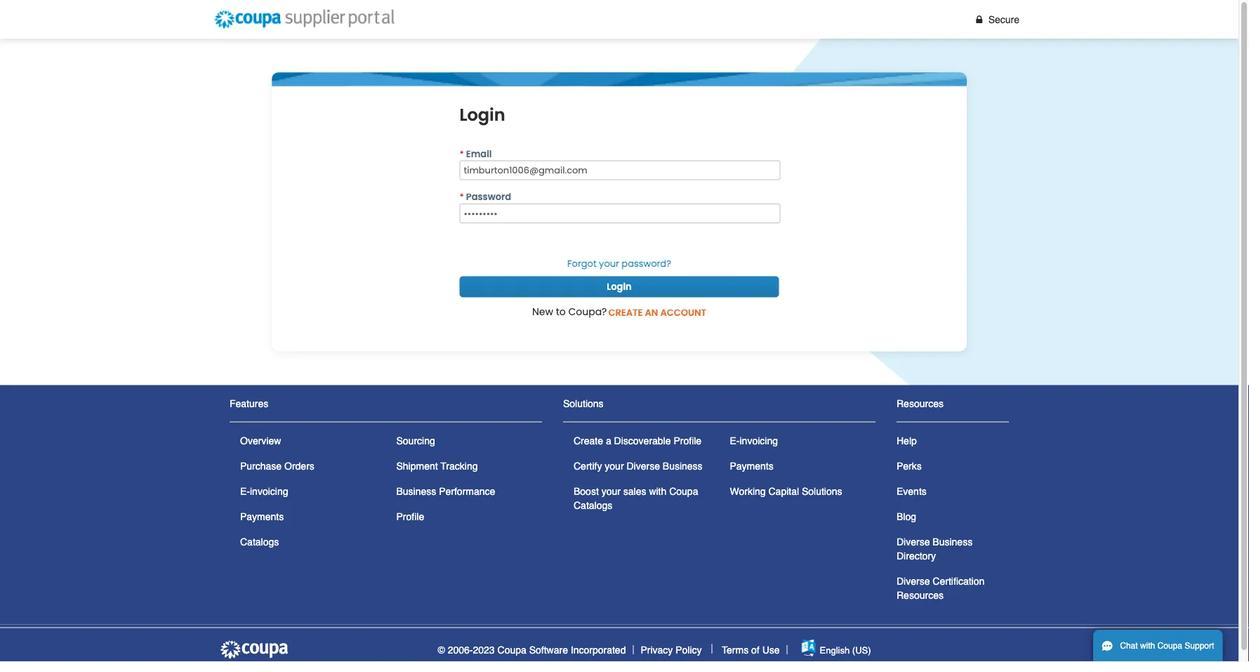 Task type: locate. For each thing, give the bounding box(es) containing it.
e- up working
[[730, 435, 740, 446]]

e-invoicing link
[[730, 435, 778, 446], [240, 485, 288, 497]]

certify your diverse business link
[[574, 460, 703, 471]]

0 horizontal spatial payments link
[[240, 511, 284, 522]]

catalogs
[[574, 500, 612, 511], [240, 536, 279, 547]]

1 horizontal spatial login
[[607, 281, 632, 293]]

e- down purchase
[[240, 485, 250, 497]]

1 vertical spatial payments
[[240, 511, 284, 522]]

None text field
[[460, 160, 780, 180]]

coupa supplier portal image
[[208, 4, 401, 35], [219, 639, 289, 660]]

certification
[[933, 575, 985, 587]]

diverse for diverse certification resources
[[897, 575, 930, 587]]

e-invoicing
[[730, 435, 778, 446], [240, 485, 288, 497]]

business down shipment
[[396, 485, 436, 497]]

1 horizontal spatial invoicing
[[740, 435, 778, 446]]

0 vertical spatial profile
[[674, 435, 702, 446]]

certify your diverse business
[[574, 460, 703, 471]]

with right sales
[[649, 485, 667, 497]]

2 vertical spatial diverse
[[897, 575, 930, 587]]

* password
[[460, 191, 511, 203]]

diverse certification resources link
[[897, 575, 985, 601]]

working
[[730, 485, 766, 497]]

payments for rightmost the payments link
[[730, 460, 774, 471]]

software
[[529, 644, 568, 656]]

login
[[460, 103, 505, 127], [607, 281, 632, 293]]

0 vertical spatial resources
[[897, 398, 944, 409]]

catalogs link
[[240, 536, 279, 547]]

overview link
[[240, 435, 281, 446]]

invoicing
[[740, 435, 778, 446], [250, 485, 288, 497]]

resources down directory
[[897, 589, 944, 601]]

invoicing up working
[[740, 435, 778, 446]]

resources inside diverse certification resources
[[897, 589, 944, 601]]

* left password
[[460, 191, 464, 203]]

0 horizontal spatial e-
[[240, 485, 250, 497]]

1 horizontal spatial e-
[[730, 435, 740, 446]]

coupa right sales
[[669, 485, 698, 497]]

business performance
[[396, 485, 495, 497]]

1 vertical spatial diverse
[[897, 536, 930, 547]]

diverse down directory
[[897, 575, 930, 587]]

coupa right 2023
[[497, 644, 526, 656]]

payments up the catalogs link
[[240, 511, 284, 522]]

e-invoicing down purchase
[[240, 485, 288, 497]]

payments for the payments link to the left
[[240, 511, 284, 522]]

with right chat
[[1140, 641, 1155, 651]]

1 vertical spatial catalogs
[[240, 536, 279, 547]]

0 vertical spatial with
[[649, 485, 667, 497]]

e-
[[730, 435, 740, 446], [240, 485, 250, 497]]

1 vertical spatial payments link
[[240, 511, 284, 522]]

1 horizontal spatial with
[[1140, 641, 1155, 651]]

2 vertical spatial business
[[933, 536, 973, 547]]

*
[[460, 147, 464, 160], [460, 191, 464, 203]]

create a discoverable profile link
[[574, 435, 702, 446]]

performance
[[439, 485, 495, 497]]

0 vertical spatial solutions
[[563, 398, 604, 409]]

1 vertical spatial with
[[1140, 641, 1155, 651]]

email
[[466, 147, 492, 160]]

create a discoverable profile
[[574, 435, 702, 446]]

0 horizontal spatial e-invoicing
[[240, 485, 288, 497]]

coupa
[[669, 485, 698, 497], [1158, 641, 1182, 651], [497, 644, 526, 656]]

1 vertical spatial login
[[607, 281, 632, 293]]

diverse business directory link
[[897, 536, 973, 561]]

boost your sales with coupa catalogs link
[[574, 485, 698, 511]]

capital
[[768, 485, 799, 497]]

your
[[599, 257, 619, 270], [605, 460, 624, 471], [602, 485, 621, 497]]

0 vertical spatial e-invoicing
[[730, 435, 778, 446]]

payments
[[730, 460, 774, 471], [240, 511, 284, 522]]

1 * from the top
[[460, 147, 464, 160]]

0 vertical spatial your
[[599, 257, 619, 270]]

0 vertical spatial business
[[663, 460, 703, 471]]

0 horizontal spatial payments
[[240, 511, 284, 522]]

1 horizontal spatial catalogs
[[574, 500, 612, 511]]

payments link up working
[[730, 460, 774, 471]]

e-invoicing link up working
[[730, 435, 778, 446]]

privacy policy link
[[641, 644, 702, 656]]

a
[[606, 435, 611, 446]]

create
[[608, 306, 643, 319]]

1 vertical spatial resources
[[897, 589, 944, 601]]

coupa inside button
[[1158, 641, 1182, 651]]

login up the email
[[460, 103, 505, 127]]

0 vertical spatial payments link
[[730, 460, 774, 471]]

sales
[[623, 485, 646, 497]]

diverse for diverse business directory
[[897, 536, 930, 547]]

fw image
[[973, 14, 986, 24]]

your down the 'a'
[[605, 460, 624, 471]]

resources up the help link
[[897, 398, 944, 409]]

to
[[556, 305, 566, 319]]

0 vertical spatial catalogs
[[574, 500, 612, 511]]

business down the discoverable
[[663, 460, 703, 471]]

* for * email
[[460, 147, 464, 160]]

0 horizontal spatial with
[[649, 485, 667, 497]]

invoicing down purchase
[[250, 485, 288, 497]]

profile down 'business performance'
[[396, 511, 424, 522]]

0 horizontal spatial invoicing
[[250, 485, 288, 497]]

2 horizontal spatial business
[[933, 536, 973, 547]]

2 vertical spatial your
[[602, 485, 621, 497]]

your up login button
[[599, 257, 619, 270]]

0 vertical spatial diverse
[[627, 460, 660, 471]]

1 horizontal spatial e-invoicing
[[730, 435, 778, 446]]

e-invoicing up working
[[730, 435, 778, 446]]

1 vertical spatial your
[[605, 460, 624, 471]]

1 vertical spatial e-invoicing
[[240, 485, 288, 497]]

diverse inside diverse certification resources
[[897, 575, 930, 587]]

login down forgot your password? link
[[607, 281, 632, 293]]

resources
[[897, 398, 944, 409], [897, 589, 944, 601]]

1 vertical spatial solutions
[[802, 485, 842, 497]]

1 vertical spatial business
[[396, 485, 436, 497]]

payments up working
[[730, 460, 774, 471]]

2 * from the top
[[460, 191, 464, 203]]

diverse down the discoverable
[[627, 460, 660, 471]]

support
[[1185, 641, 1214, 651]]

None password field
[[460, 204, 780, 223]]

business
[[663, 460, 703, 471], [396, 485, 436, 497], [933, 536, 973, 547]]

0 vertical spatial e-invoicing link
[[730, 435, 778, 446]]

your left sales
[[602, 485, 621, 497]]

payments link
[[730, 460, 774, 471], [240, 511, 284, 522]]

your inside boost your sales with coupa catalogs
[[602, 485, 621, 497]]

1 vertical spatial e-
[[240, 485, 250, 497]]

solutions
[[563, 398, 604, 409], [802, 485, 842, 497]]

e-invoicing link down purchase
[[240, 485, 288, 497]]

create an account button
[[608, 305, 706, 320]]

working capital solutions
[[730, 485, 842, 497]]

1 vertical spatial *
[[460, 191, 464, 203]]

coupa left support at right bottom
[[1158, 641, 1182, 651]]

solutions up create
[[563, 398, 604, 409]]

* left the email
[[460, 147, 464, 160]]

english
[[820, 645, 850, 655]]

diverse up directory
[[897, 536, 930, 547]]

with
[[649, 485, 667, 497], [1140, 641, 1155, 651]]

your for sales
[[602, 485, 621, 497]]

1 horizontal spatial payments
[[730, 460, 774, 471]]

catalogs inside boost your sales with coupa catalogs
[[574, 500, 612, 511]]

1 horizontal spatial coupa
[[669, 485, 698, 497]]

business up directory
[[933, 536, 973, 547]]

sourcing
[[396, 435, 435, 446]]

0 horizontal spatial solutions
[[563, 398, 604, 409]]

chat with coupa support
[[1120, 641, 1214, 651]]

1 resources from the top
[[897, 398, 944, 409]]

diverse
[[627, 460, 660, 471], [897, 536, 930, 547], [897, 575, 930, 587]]

1 horizontal spatial payments link
[[730, 460, 774, 471]]

profile
[[674, 435, 702, 446], [396, 511, 424, 522]]

login button
[[460, 276, 779, 298]]

help link
[[897, 435, 917, 446]]

2 resources from the top
[[897, 589, 944, 601]]

0 horizontal spatial login
[[460, 103, 505, 127]]

0 horizontal spatial profile
[[396, 511, 424, 522]]

shipment tracking
[[396, 460, 478, 471]]

0 vertical spatial e-
[[730, 435, 740, 446]]

new
[[532, 305, 553, 319]]

profile right the discoverable
[[674, 435, 702, 446]]

0 vertical spatial *
[[460, 147, 464, 160]]

1 horizontal spatial profile
[[674, 435, 702, 446]]

1 vertical spatial e-invoicing link
[[240, 485, 288, 497]]

overview
[[240, 435, 281, 446]]

payments link up the catalogs link
[[240, 511, 284, 522]]

solutions right capital
[[802, 485, 842, 497]]

chat
[[1120, 641, 1138, 651]]

create
[[574, 435, 603, 446]]

2 horizontal spatial coupa
[[1158, 641, 1182, 651]]

0 vertical spatial payments
[[730, 460, 774, 471]]

diverse inside diverse business directory
[[897, 536, 930, 547]]



Task type: vqa. For each thing, say whether or not it's contained in the screenshot.
rightmost 'Coupa Supplier Portal' image
no



Task type: describe. For each thing, give the bounding box(es) containing it.
0 vertical spatial login
[[460, 103, 505, 127]]

coupa inside boost your sales with coupa catalogs
[[669, 485, 698, 497]]

features
[[230, 398, 268, 409]]

1 vertical spatial coupa supplier portal image
[[219, 639, 289, 660]]

perks link
[[897, 460, 922, 471]]

© 2006-2023 coupa software incorporated
[[438, 644, 626, 656]]

1 horizontal spatial business
[[663, 460, 703, 471]]

tracking
[[441, 460, 478, 471]]

english (us)
[[820, 645, 871, 655]]

©
[[438, 644, 445, 656]]

discoverable
[[614, 435, 671, 446]]

events link
[[897, 485, 927, 497]]

diverse certification resources
[[897, 575, 985, 601]]

2006-
[[448, 644, 473, 656]]

boost your sales with coupa catalogs
[[574, 485, 698, 511]]

events
[[897, 485, 927, 497]]

blog
[[897, 511, 916, 522]]

incorporated
[[571, 644, 626, 656]]

your for diverse
[[605, 460, 624, 471]]

purchase
[[240, 460, 282, 471]]

orders
[[284, 460, 314, 471]]

blog link
[[897, 511, 916, 522]]

certify
[[574, 460, 602, 471]]

purchase orders link
[[240, 460, 314, 471]]

help
[[897, 435, 917, 446]]

working capital solutions link
[[730, 485, 842, 497]]

create an account link
[[607, 305, 706, 323]]

login inside button
[[607, 281, 632, 293]]

1 vertical spatial profile
[[396, 511, 424, 522]]

with inside button
[[1140, 641, 1155, 651]]

new to coupa? create an account
[[532, 305, 706, 319]]

your for password?
[[599, 257, 619, 270]]

forgot your password?
[[567, 257, 671, 270]]

forgot
[[567, 257, 597, 270]]

(us)
[[852, 645, 871, 655]]

of
[[751, 644, 760, 656]]

0 horizontal spatial catalogs
[[240, 536, 279, 547]]

privacy policy
[[641, 644, 702, 656]]

* for * password
[[460, 191, 464, 203]]

shipment
[[396, 460, 438, 471]]

an
[[645, 306, 658, 319]]

1 vertical spatial invoicing
[[250, 485, 288, 497]]

password?
[[622, 257, 671, 270]]

password
[[466, 191, 511, 203]]

use
[[762, 644, 780, 656]]

2023
[[473, 644, 495, 656]]

purchase orders
[[240, 460, 314, 471]]

0 horizontal spatial coupa
[[497, 644, 526, 656]]

coupa?
[[568, 305, 607, 319]]

with inside boost your sales with coupa catalogs
[[649, 485, 667, 497]]

diverse business directory
[[897, 536, 973, 561]]

0 horizontal spatial business
[[396, 485, 436, 497]]

1 horizontal spatial e-invoicing link
[[730, 435, 778, 446]]

perks
[[897, 460, 922, 471]]

sourcing link
[[396, 435, 435, 446]]

business performance link
[[396, 485, 495, 497]]

profile link
[[396, 511, 424, 522]]

terms
[[722, 644, 749, 656]]

boost
[[574, 485, 599, 497]]

0 vertical spatial invoicing
[[740, 435, 778, 446]]

shipment tracking link
[[396, 460, 478, 471]]

resources link
[[897, 398, 944, 409]]

0 vertical spatial coupa supplier portal image
[[208, 4, 401, 35]]

forgot your password? link
[[567, 257, 671, 270]]

terms of use
[[722, 644, 780, 656]]

account
[[660, 306, 706, 319]]

directory
[[897, 550, 936, 561]]

privacy
[[641, 644, 673, 656]]

business inside diverse business directory
[[933, 536, 973, 547]]

secure
[[988, 14, 1020, 25]]

policy
[[676, 644, 702, 656]]

* email
[[460, 147, 492, 160]]

chat with coupa support button
[[1093, 630, 1223, 662]]

terms of use link
[[722, 644, 780, 656]]

1 horizontal spatial solutions
[[802, 485, 842, 497]]

0 horizontal spatial e-invoicing link
[[240, 485, 288, 497]]



